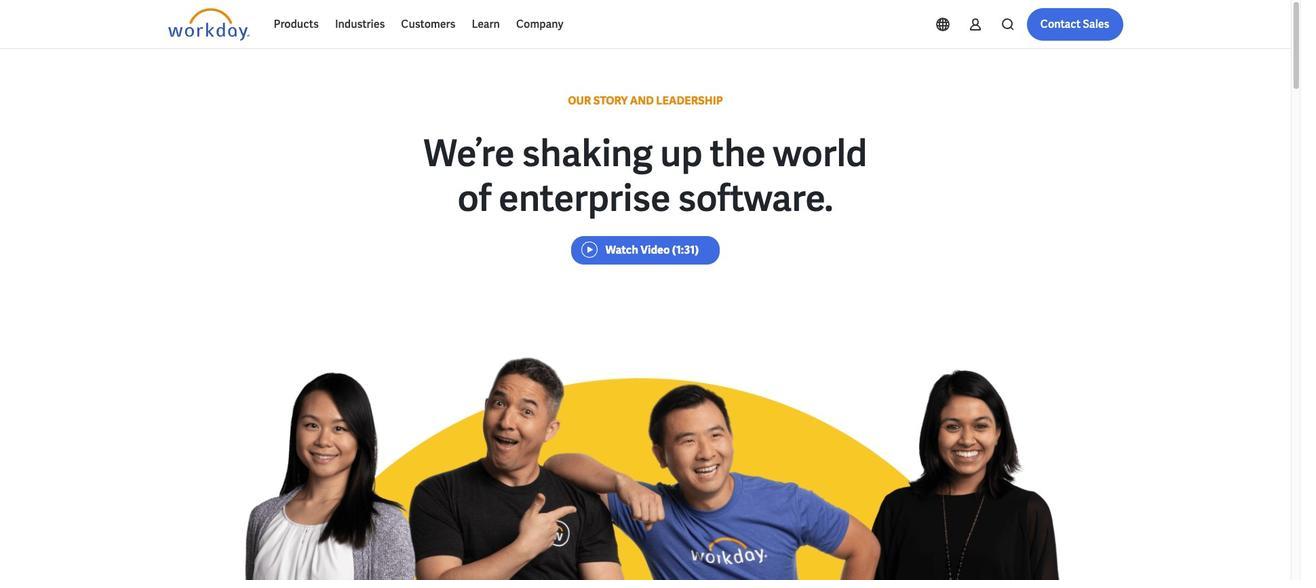 Task type: locate. For each thing, give the bounding box(es) containing it.
learn
[[472, 17, 500, 31]]

watch video  (1:31) link
[[571, 236, 720, 265]]

story
[[594, 94, 628, 108]]

learn button
[[464, 8, 508, 41]]

our story and leadership
[[568, 94, 723, 108]]

products
[[274, 17, 319, 31]]

software.
[[678, 174, 834, 222]]

shaking
[[522, 130, 653, 177]]

(1:31)
[[672, 243, 699, 257]]

enterprise
[[499, 174, 671, 222]]

company button
[[508, 8, 572, 41]]

world
[[773, 130, 868, 177]]

company
[[516, 17, 564, 31]]

industries button
[[327, 8, 393, 41]]

video
[[641, 243, 670, 257]]

watch
[[606, 243, 639, 257]]

of
[[458, 174, 492, 222]]

contact sales
[[1041, 17, 1110, 31]]



Task type: describe. For each thing, give the bounding box(es) containing it.
our
[[568, 94, 591, 108]]

we're shaking up the world of enterprise software.
[[424, 130, 868, 222]]

watch video  (1:31)
[[606, 243, 699, 257]]

the
[[710, 130, 766, 177]]

sales
[[1083, 17, 1110, 31]]

up
[[660, 130, 703, 177]]

smiling group of employees. image
[[225, 355, 1067, 580]]

contact sales link
[[1027, 8, 1124, 41]]

customers button
[[393, 8, 464, 41]]

industries
[[335, 17, 385, 31]]

products button
[[266, 8, 327, 41]]

go to the homepage image
[[168, 8, 249, 41]]

and
[[630, 94, 654, 108]]

contact
[[1041, 17, 1081, 31]]

customers
[[401, 17, 456, 31]]

we're
[[424, 130, 515, 177]]

leadership
[[656, 94, 723, 108]]



Task type: vqa. For each thing, say whether or not it's contained in the screenshot.
CUSTOMER
no



